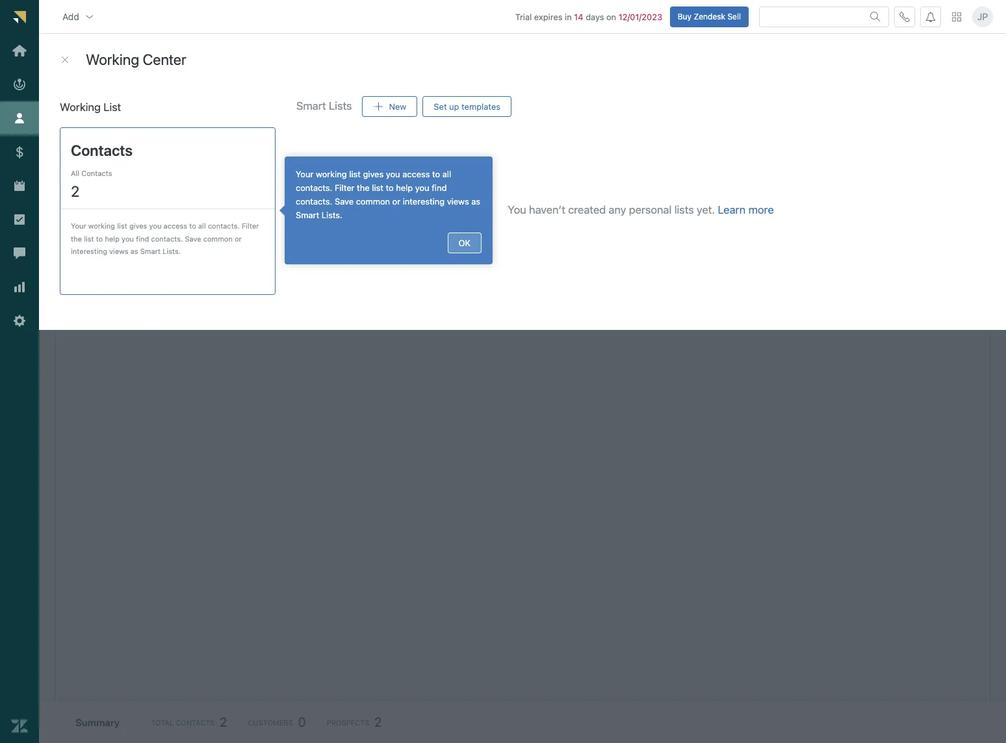 Task type: vqa. For each thing, say whether or not it's contained in the screenshot.
"Zendesk Products" icon
yes



Task type: locate. For each thing, give the bounding box(es) containing it.
set up templates
[[434, 101, 501, 112]]

1 horizontal spatial as
[[472, 196, 481, 207]]

as
[[472, 196, 481, 207], [130, 247, 138, 256]]

zendesk up all contacts 2
[[86, 151, 125, 163]]

0 vertical spatial working
[[316, 169, 347, 179]]

filter
[[335, 183, 355, 193], [242, 222, 259, 230]]

0 vertical spatial or
[[392, 196, 401, 207]]

1 vertical spatial or
[[235, 234, 242, 243]]

1 horizontal spatial or
[[392, 196, 401, 207]]

or
[[392, 196, 401, 207], [235, 234, 242, 243]]

as left 'you'
[[472, 196, 481, 207]]

zendesk right the contacts "image"
[[86, 186, 125, 198]]

2 down all
[[71, 182, 79, 200]]

1 horizontal spatial 2
[[220, 715, 227, 730]]

access
[[403, 169, 430, 179], [164, 222, 187, 230]]

interesting
[[403, 196, 445, 207], [71, 247, 107, 256]]

find
[[432, 183, 447, 193], [136, 234, 149, 243]]

zendesk sell link down all contacts 2
[[86, 201, 137, 213]]

0 vertical spatial common
[[356, 196, 390, 207]]

help
[[396, 183, 413, 193], [105, 234, 120, 243]]

templates
[[462, 101, 501, 112]]

you
[[386, 169, 400, 179], [415, 183, 430, 193], [149, 222, 162, 230], [122, 234, 134, 243]]

1 vertical spatial your working list gives you access to all contacts. filter the list to help you find contacts. save common or interesting views as smart lists.
[[71, 222, 259, 256]]

0 vertical spatial access
[[403, 169, 430, 179]]

0 vertical spatial views
[[447, 196, 469, 207]]

working down cancel image
[[60, 101, 101, 114]]

0 vertical spatial zendesk sell link
[[86, 151, 144, 164]]

list left center
[[118, 43, 134, 51]]

list inside working list contacts
[[118, 43, 134, 51]]

save
[[335, 196, 354, 207], [185, 234, 201, 243]]

working down chevron down image
[[82, 43, 116, 51]]

contacts
[[82, 51, 140, 69], [71, 141, 133, 159], [81, 169, 112, 177], [176, 719, 215, 727]]

1 vertical spatial filter
[[242, 222, 259, 230]]

buy
[[678, 11, 692, 21]]

the
[[357, 183, 370, 193], [71, 234, 82, 243]]

learn
[[718, 204, 746, 217]]

add image
[[373, 101, 384, 112]]

1 horizontal spatial all
[[443, 169, 451, 179]]

up
[[449, 101, 459, 112]]

1 vertical spatial zendesk sell link
[[86, 201, 137, 213]]

2
[[71, 182, 79, 200], [220, 715, 227, 730], [375, 715, 382, 730]]

contacts right total
[[176, 719, 215, 727]]

1 horizontal spatial interesting
[[403, 196, 445, 207]]

0 vertical spatial save
[[335, 196, 354, 207]]

working inside working list contacts
[[82, 43, 116, 51]]

0 horizontal spatial common
[[203, 234, 233, 243]]

0 vertical spatial gives
[[363, 169, 384, 179]]

1 zendesk sell link from the top
[[86, 151, 144, 164]]

0 horizontal spatial gives
[[129, 222, 147, 230]]

zendesk sell link
[[86, 151, 144, 164], [86, 201, 137, 213]]

1 vertical spatial interesting
[[71, 247, 107, 256]]

lists
[[329, 100, 352, 113]]

zendesk inside button
[[694, 11, 726, 21]]

0 horizontal spatial as
[[130, 247, 138, 256]]

customers 0
[[248, 715, 306, 730]]

to
[[432, 169, 440, 179], [386, 183, 394, 193], [189, 222, 196, 230], [96, 234, 103, 243]]

1 horizontal spatial filter
[[335, 183, 355, 193]]

0 horizontal spatial views
[[109, 247, 128, 256]]

14
[[574, 11, 584, 22]]

lists.
[[322, 210, 343, 220], [163, 247, 181, 256]]

views
[[447, 196, 469, 207], [109, 247, 128, 256]]

0 horizontal spatial all
[[198, 222, 206, 230]]

0 horizontal spatial filter
[[242, 222, 259, 230]]

as down the 'zendesk sell employee zendesk sell'
[[130, 247, 138, 256]]

common
[[356, 196, 390, 207], [203, 234, 233, 243]]

gives
[[363, 169, 384, 179], [129, 222, 147, 230]]

days
[[586, 11, 604, 22]]

contacts right all
[[81, 169, 112, 177]]

0 vertical spatial interesting
[[403, 196, 445, 207]]

0 horizontal spatial 2
[[71, 182, 79, 200]]

smart
[[296, 100, 326, 113], [296, 210, 319, 220], [140, 247, 161, 256]]

1 horizontal spatial gives
[[363, 169, 384, 179]]

2 inside all contacts 2
[[71, 182, 79, 200]]

1 horizontal spatial your
[[296, 169, 314, 179]]

0 horizontal spatial interesting
[[71, 247, 107, 256]]

sell right 'buy'
[[728, 11, 741, 21]]

ok
[[459, 238, 471, 248]]

1 horizontal spatial lists.
[[322, 210, 343, 220]]

1 horizontal spatial save
[[335, 196, 354, 207]]

all
[[443, 169, 451, 179], [198, 222, 206, 230]]

1 vertical spatial the
[[71, 234, 82, 243]]

0 horizontal spatial working
[[88, 222, 115, 230]]

zendesk
[[694, 11, 726, 21], [86, 151, 125, 163], [86, 186, 125, 198], [86, 201, 120, 211]]

1 vertical spatial gives
[[129, 222, 147, 230]]

smart lists
[[296, 100, 352, 113]]

employee
[[146, 186, 189, 198]]

prospects 2
[[327, 715, 382, 730]]

list
[[118, 43, 134, 51], [103, 101, 121, 114]]

new button
[[362, 96, 418, 117]]

working
[[82, 43, 116, 51], [86, 51, 139, 69], [60, 101, 101, 114]]

sell
[[728, 11, 741, 21], [128, 151, 144, 163], [128, 186, 144, 198], [123, 201, 137, 211]]

list up "zendesk sell"
[[103, 101, 121, 114]]

zendesk sell employee zendesk sell
[[86, 186, 189, 211]]

1 vertical spatial working
[[88, 222, 115, 230]]

0 horizontal spatial find
[[136, 234, 149, 243]]

calls image
[[900, 11, 910, 22]]

bell image
[[926, 11, 936, 22]]

0 vertical spatial filter
[[335, 183, 355, 193]]

more
[[749, 204, 774, 217]]

0 horizontal spatial or
[[235, 234, 242, 243]]

1 horizontal spatial help
[[396, 183, 413, 193]]

2 horizontal spatial 2
[[375, 715, 382, 730]]

your working list gives you access to all contacts. filter the list to help you find contacts. save common or interesting views as smart lists.
[[296, 169, 481, 220], [71, 222, 259, 256]]

cancel image
[[60, 55, 70, 65]]

1 vertical spatial help
[[105, 234, 120, 243]]

2 right the 'prospects'
[[375, 715, 382, 730]]

buy zendesk sell
[[678, 11, 741, 21]]

list for working list
[[103, 101, 121, 114]]

2 left customers in the bottom of the page
[[220, 715, 227, 730]]

1 horizontal spatial find
[[432, 183, 447, 193]]

views down the 'zendesk sell employee zendesk sell'
[[109, 247, 128, 256]]

1 vertical spatial your
[[71, 222, 86, 230]]

building image
[[66, 152, 76, 163]]

jp
[[978, 11, 988, 22]]

your
[[296, 169, 314, 179], [71, 222, 86, 230]]

trial expires in 14 days on 12/01/2023
[[515, 11, 663, 22]]

sell inside button
[[728, 11, 741, 21]]

chevron down image
[[84, 11, 95, 22]]

1 horizontal spatial access
[[403, 169, 430, 179]]

zendesk right 'buy'
[[694, 11, 726, 21]]

working list
[[60, 101, 121, 114]]

working for working list
[[60, 101, 101, 114]]

personal
[[629, 204, 672, 217]]

search image
[[871, 11, 881, 22]]

1 vertical spatial as
[[130, 247, 138, 256]]

1 horizontal spatial your working list gives you access to all contacts. filter the list to help you find contacts. save common or interesting views as smart lists.
[[296, 169, 481, 220]]

0 horizontal spatial save
[[185, 234, 201, 243]]

working right cancel image
[[86, 51, 139, 69]]

1 vertical spatial list
[[103, 101, 121, 114]]

contacts image
[[66, 194, 76, 205]]

list
[[349, 169, 361, 179], [372, 183, 384, 193], [117, 222, 127, 230], [84, 234, 94, 243]]

0 horizontal spatial the
[[71, 234, 82, 243]]

0 horizontal spatial your working list gives you access to all contacts. filter the list to help you find contacts. save common or interesting views as smart lists.
[[71, 222, 259, 256]]

working
[[316, 169, 347, 179], [88, 222, 115, 230]]

1 vertical spatial access
[[164, 222, 187, 230]]

views up ok
[[447, 196, 469, 207]]

zendesk sell link up all contacts 2
[[86, 151, 144, 164]]

contacts.
[[296, 183, 333, 193], [296, 196, 333, 207], [208, 222, 240, 230], [151, 234, 183, 243]]

total
[[151, 719, 174, 727]]

1 vertical spatial views
[[109, 247, 128, 256]]

1 vertical spatial save
[[185, 234, 201, 243]]

all
[[71, 169, 79, 177]]

customers
[[248, 719, 293, 727]]

all contacts 2
[[71, 169, 112, 200]]

0 horizontal spatial help
[[105, 234, 120, 243]]

0 vertical spatial list
[[118, 43, 134, 51]]

2 vertical spatial smart
[[140, 247, 161, 256]]

1 horizontal spatial the
[[357, 183, 370, 193]]

0 horizontal spatial lists.
[[163, 247, 181, 256]]



Task type: describe. For each thing, give the bounding box(es) containing it.
2 for all contacts 2
[[71, 182, 79, 200]]

contacts up all
[[71, 141, 133, 159]]

in
[[565, 11, 572, 22]]

add
[[62, 11, 79, 22]]

0 vertical spatial all
[[443, 169, 451, 179]]

12/01/2023
[[619, 11, 663, 22]]

yet.
[[697, 204, 715, 217]]

1 vertical spatial lists.
[[163, 247, 181, 256]]

learn more link
[[718, 204, 774, 217]]

0 vertical spatial find
[[432, 183, 447, 193]]

any
[[609, 204, 626, 217]]

list for working list contacts
[[118, 43, 134, 51]]

jp button
[[973, 6, 993, 27]]

sell up the 'zendesk sell employee zendesk sell'
[[128, 151, 144, 163]]

0
[[298, 715, 306, 730]]

0 vertical spatial as
[[472, 196, 481, 207]]

1 vertical spatial common
[[203, 234, 233, 243]]

1 vertical spatial find
[[136, 234, 149, 243]]

haven't
[[529, 204, 566, 217]]

Type to filter by contact name field
[[98, 107, 237, 127]]

add button
[[52, 4, 105, 30]]

zendesk sell
[[86, 151, 144, 163]]

working for working center
[[86, 51, 139, 69]]

2 zendesk sell link from the top
[[86, 201, 137, 213]]

working for working list contacts
[[82, 43, 116, 51]]

contacts right cancel image
[[82, 51, 140, 69]]

1 horizontal spatial views
[[447, 196, 469, 207]]

on
[[607, 11, 616, 22]]

working center
[[86, 51, 186, 69]]

you
[[508, 204, 526, 217]]

trial
[[515, 11, 532, 22]]

0 vertical spatial your
[[296, 169, 314, 179]]

new
[[389, 101, 407, 112]]

0 vertical spatial the
[[357, 183, 370, 193]]

created
[[568, 204, 606, 217]]

buy zendesk sell button
[[670, 6, 749, 27]]

zendesk down all contacts 2
[[86, 201, 120, 211]]

set up templates button
[[423, 96, 512, 117]]

sell down "zendesk sell"
[[123, 201, 137, 211]]

center
[[143, 51, 186, 69]]

1 vertical spatial smart
[[296, 210, 319, 220]]

expires
[[534, 11, 563, 22]]

0 vertical spatial smart
[[296, 100, 326, 113]]

ok button
[[448, 233, 482, 254]]

prospects
[[327, 719, 369, 727]]

0 vertical spatial help
[[396, 183, 413, 193]]

0 horizontal spatial access
[[164, 222, 187, 230]]

contacts inside all contacts 2
[[81, 169, 112, 177]]

working list contacts
[[82, 43, 140, 69]]

you haven't created any personal lists yet. learn more
[[508, 204, 774, 217]]

0 vertical spatial your working list gives you access to all contacts. filter the list to help you find contacts. save common or interesting views as smart lists.
[[296, 169, 481, 220]]

zendesk products image
[[953, 12, 962, 21]]

0 horizontal spatial your
[[71, 222, 86, 230]]

1 vertical spatial all
[[198, 222, 206, 230]]

total contacts 2
[[151, 715, 227, 730]]

set
[[434, 101, 447, 112]]

sell left 'employee'
[[128, 186, 144, 198]]

zendesk image
[[11, 719, 28, 735]]

2 for total contacts 2
[[220, 715, 227, 730]]

lists
[[675, 204, 694, 217]]

1 horizontal spatial common
[[356, 196, 390, 207]]

contacts inside "total contacts 2"
[[176, 719, 215, 727]]

1 horizontal spatial working
[[316, 169, 347, 179]]

summary
[[75, 717, 120, 729]]

0 vertical spatial lists.
[[322, 210, 343, 220]]



